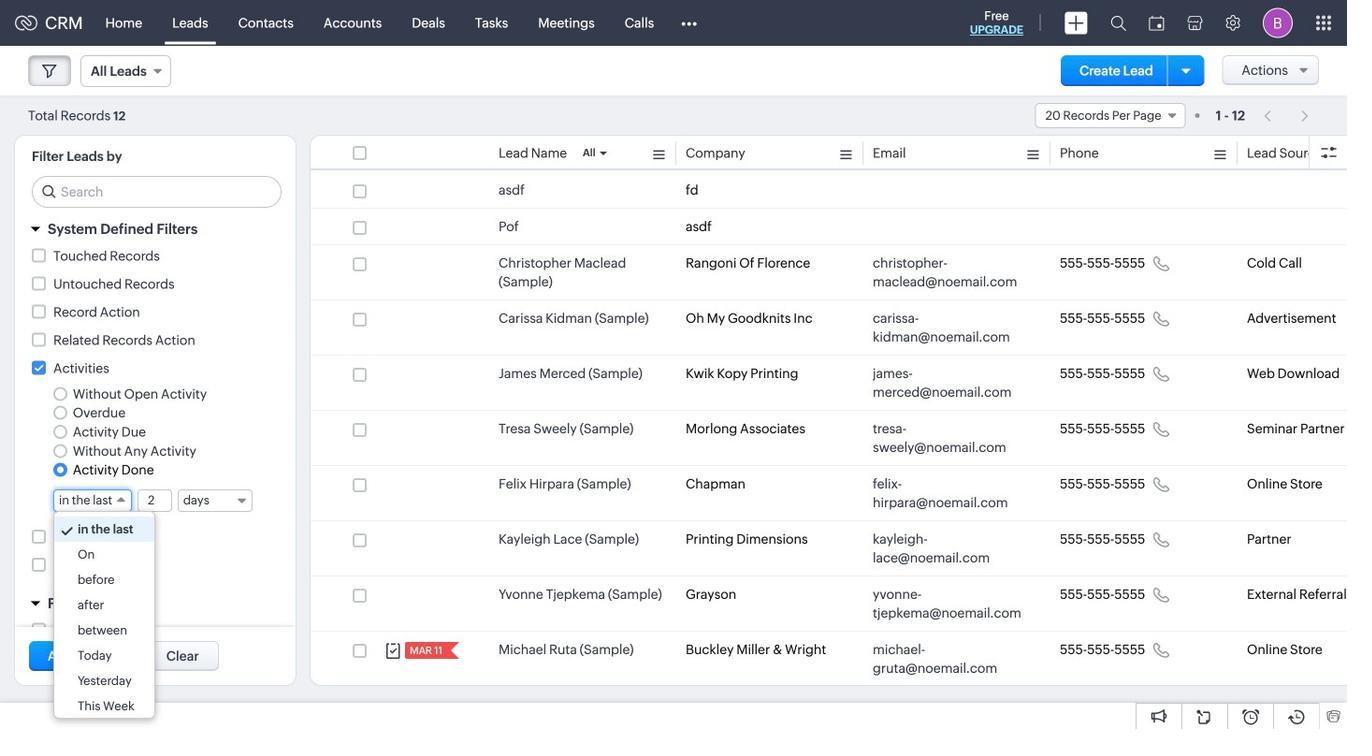 Task type: vqa. For each thing, say whether or not it's contained in the screenshot.
the Search element
no



Task type: locate. For each thing, give the bounding box(es) containing it.
4 option from the top
[[54, 593, 154, 618]]

8 option from the top
[[54, 694, 154, 719]]

3 option from the top
[[54, 567, 154, 593]]

5 option from the top
[[54, 618, 154, 643]]

None field
[[53, 490, 132, 512]]

row group
[[311, 172, 1348, 729]]

7 option from the top
[[54, 669, 154, 694]]

None text field
[[139, 491, 171, 511]]

navigation
[[1255, 102, 1320, 129]]

Search text field
[[33, 177, 281, 207]]

option
[[54, 517, 154, 542], [54, 542, 154, 567], [54, 567, 154, 593], [54, 593, 154, 618], [54, 618, 154, 643], [54, 643, 154, 669], [54, 669, 154, 694], [54, 694, 154, 719]]

list box
[[54, 512, 154, 719]]



Task type: describe. For each thing, give the bounding box(es) containing it.
1 option from the top
[[54, 517, 154, 542]]

2 option from the top
[[54, 542, 154, 567]]

logo image
[[15, 15, 37, 30]]

6 option from the top
[[54, 643, 154, 669]]



